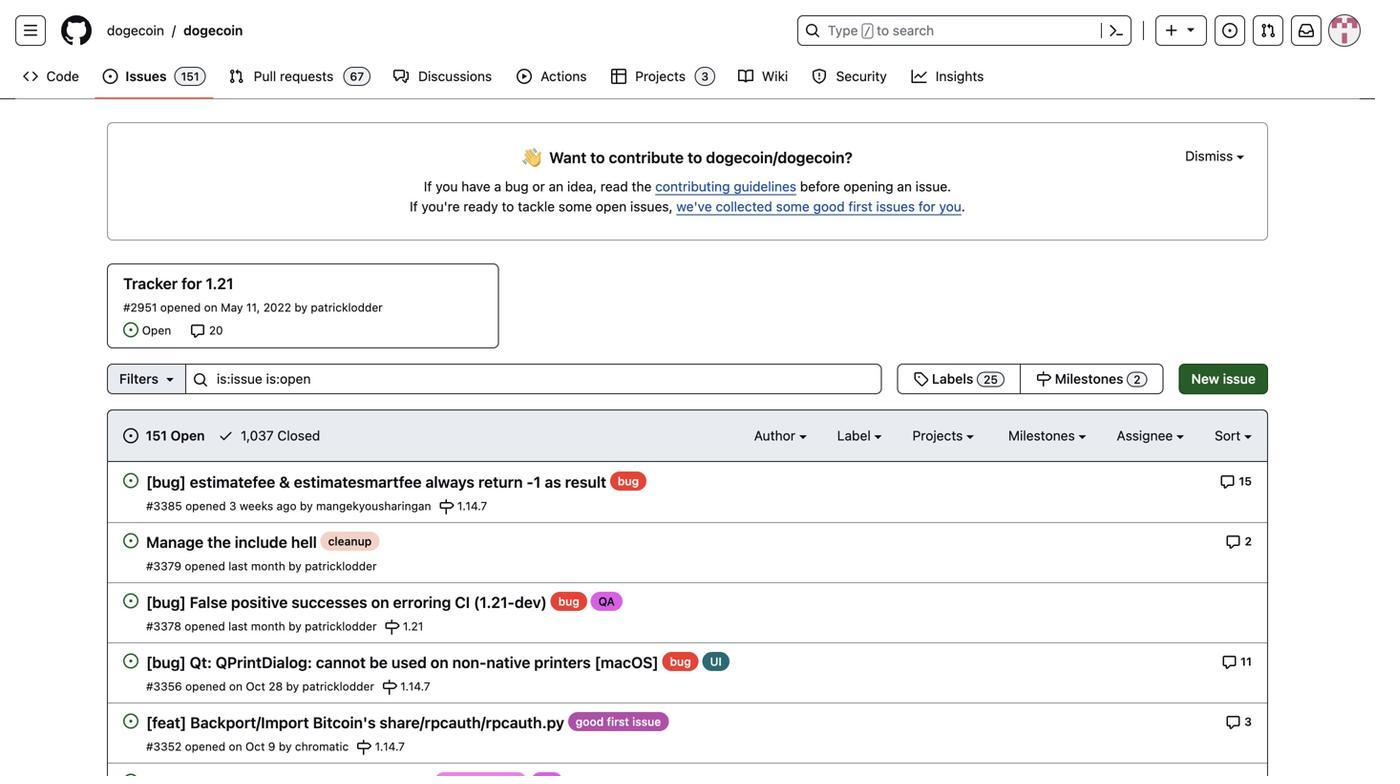 Task type: describe. For each thing, give the bounding box(es) containing it.
issues,
[[630, 199, 673, 214]]

homepage image
[[61, 15, 92, 46]]

assignee
[[1117, 428, 1177, 444]]

result
[[565, 473, 607, 491]]

milestone image for be
[[382, 680, 397, 695]]

11
[[1241, 655, 1252, 669]]

comment image for manage the include hell
[[1226, 535, 1242, 550]]

151 for 151
[[181, 70, 199, 83]]

1,037 closed
[[237, 428, 320, 444]]

[feat]
[[146, 714, 186, 732]]

[bug] for [bug] qt: qprintdialog: cannot be used on non-native printers [macos]
[[146, 654, 186, 672]]

dogecoin / dogecoin
[[107, 22, 243, 38]]

issues
[[876, 199, 915, 214]]

0 horizontal spatial issue opened image
[[103, 69, 118, 84]]

search image
[[193, 373, 208, 388]]

1.14.7 for return
[[457, 500, 487, 513]]

0 vertical spatial open
[[142, 324, 171, 337]]

11,
[[246, 301, 260, 314]]

bug inside if you have a bug or an idea, read the contributing guidelines before opening an issue. if you're ready to tackle some open issues, we've collected some good first issues for you .
[[505, 179, 529, 194]]

qa
[[599, 595, 615, 609]]

issue.
[[916, 179, 952, 194]]

idea,
[[567, 179, 597, 194]]

1 horizontal spatial you
[[940, 199, 962, 214]]

[bug] false positive successes on erroring ci (1.21-dev)
[[146, 594, 547, 612]]

cannot
[[316, 654, 366, 672]]

Search all issues text field
[[185, 364, 882, 395]]

actions
[[541, 68, 587, 84]]

milestones button
[[1009, 426, 1087, 446]]

#3385
[[146, 500, 182, 513]]

last for #3378             opened
[[228, 620, 248, 633]]

may
[[221, 301, 243, 314]]

native
[[487, 654, 531, 672]]

ui link
[[703, 653, 730, 672]]

to left search
[[877, 22, 889, 38]]

ago
[[277, 500, 297, 513]]

have
[[462, 179, 491, 194]]

open issue element for [feat] backport/import bitcoin's share/rpcauth/rpcauth.py
[[123, 714, 139, 729]]

issue opened image inside 151 open link
[[123, 428, 139, 444]]

always
[[426, 473, 475, 491]]

mangekyousharingan link
[[316, 500, 431, 513]]

milestones 2
[[1052, 371, 1141, 387]]

author button
[[754, 426, 807, 446]]

actions link
[[509, 62, 596, 91]]

15
[[1239, 475, 1252, 488]]

as
[[545, 473, 561, 491]]

open issue image for manage the include hell
[[123, 534, 139, 549]]

none search field containing filters
[[107, 364, 1164, 395]]

Issues search field
[[185, 364, 882, 395]]

the inside if you have a bug or an idea, read the contributing guidelines before opening an issue. if you're ready to tackle some open issues, we've collected some good first issues for you .
[[632, 179, 652, 194]]

estimatefee
[[190, 473, 275, 491]]

2 an from the left
[[897, 179, 912, 194]]

graph image
[[912, 69, 927, 84]]

open issue image for [bug] false positive successes on erroring ci (1.21-dev)
[[123, 594, 139, 609]]

1,037
[[241, 428, 274, 444]]

comment image inside 20 link
[[190, 324, 205, 339]]

patricklodder down cannot
[[302, 680, 374, 694]]

mangekyousharingan
[[316, 500, 431, 513]]

check image
[[218, 428, 233, 444]]

2 some from the left
[[776, 199, 810, 214]]

0 horizontal spatial the
[[207, 534, 231, 552]]

1 horizontal spatial 3
[[701, 70, 709, 83]]

qt:
[[190, 654, 212, 672]]

successes
[[292, 594, 368, 612]]

command palette image
[[1109, 23, 1124, 38]]

opening
[[844, 179, 894, 194]]

new issue
[[1192, 371, 1256, 387]]

author
[[754, 428, 799, 444]]

open issue image for 1st open issue element from the bottom
[[123, 774, 139, 777]]

/ for type
[[864, 25, 871, 38]]

ui
[[710, 655, 722, 669]]

6 open issue element from the top
[[123, 774, 139, 777]]

on left non-
[[431, 654, 449, 672]]

projects inside 'popup button'
[[913, 428, 967, 444]]

&
[[279, 473, 290, 491]]

1 dogecoin from the left
[[107, 22, 164, 38]]

plus image
[[1164, 23, 1180, 38]]

2 dogecoin link from the left
[[176, 15, 251, 46]]

shield image
[[812, 69, 827, 84]]

on down the qprintdialog:
[[229, 680, 243, 694]]

opened for backport/import
[[185, 740, 226, 754]]

[bug] for [bug] estimatefee & estimatesmartfee always return -1 as result
[[146, 473, 186, 491]]

dismiss
[[1186, 148, 1237, 164]]

contribute
[[609, 149, 684, 167]]

cleanup link
[[321, 532, 380, 551]]

1 vertical spatial issue
[[633, 716, 661, 729]]

by inside the "tracker for 1.21 #2951               opened on may 11, 2022 by patricklodder"
[[295, 301, 308, 314]]

manage the include hell link
[[146, 534, 317, 552]]

tracker for 1.21 link
[[123, 275, 234, 293]]

if you have a bug or an idea, read the contributing guidelines before opening an issue. if you're ready to tackle some open issues, we've collected some good first issues for you .
[[410, 179, 966, 214]]

#3379
[[146, 560, 181, 573]]

bug for dev)
[[558, 595, 580, 609]]

label button
[[838, 426, 882, 446]]

1 some from the left
[[559, 199, 592, 214]]

sort
[[1215, 428, 1241, 444]]

0 vertical spatial if
[[424, 179, 432, 194]]

by right 9
[[279, 740, 292, 754]]

month for #3378             opened
[[251, 620, 285, 633]]

[bug] qt: qprintdialog: cannot be used on non-native printers [macos] link
[[146, 654, 659, 672]]

20 link
[[190, 322, 223, 339]]

git pull request image for leftmost issue opened icon
[[229, 69, 244, 84]]

oct for qt:
[[246, 680, 265, 694]]

tracker
[[123, 275, 178, 293]]

non-
[[452, 654, 487, 672]]

#3352
[[146, 740, 182, 754]]

filters button
[[107, 364, 186, 395]]

/ for dogecoin
[[172, 22, 176, 38]]

security link
[[804, 62, 896, 91]]

search
[[893, 22, 934, 38]]

[bug] estimatefee & estimatesmartfee always return -1 as result
[[146, 473, 607, 491]]

on inside the "tracker for 1.21 #2951               opened on may 11, 2022 by patricklodder"
[[204, 301, 218, 314]]

1 an from the left
[[549, 179, 564, 194]]

1 vertical spatial 2
[[1245, 535, 1252, 548]]

qprintdialog:
[[216, 654, 312, 672]]

#2951
[[123, 301, 157, 314]]

play image
[[517, 69, 532, 84]]

comment image for [bug] estimatefee & estimatesmartfee always return -1 as result
[[1220, 475, 1236, 490]]

for inside the "tracker for 1.21 #2951               opened on may 11, 2022 by patricklodder"
[[182, 275, 202, 293]]

good inside if you have a bug or an idea, read the contributing guidelines before opening an issue. if you're ready to tackle some open issues, we've collected some good first issues for you .
[[813, 199, 845, 214]]

dismiss button
[[1186, 146, 1245, 166]]

or
[[532, 179, 545, 194]]

#3385             opened 3 weeks ago by mangekyousharingan
[[146, 500, 431, 513]]

opened for estimatefee
[[185, 500, 226, 513]]

0 horizontal spatial you
[[436, 179, 458, 194]]

projects button
[[913, 426, 975, 446]]

0 horizontal spatial 3
[[229, 500, 236, 513]]

#3352             opened on oct 9 by chromatic
[[146, 740, 349, 754]]

type / to search
[[828, 22, 934, 38]]

new
[[1192, 371, 1220, 387]]

insights
[[936, 68, 984, 84]]

wiki link
[[731, 62, 797, 91]]

qa link
[[591, 592, 623, 612]]

contributing
[[655, 179, 730, 194]]

👋
[[523, 146, 542, 171]]

1 dogecoin link from the left
[[99, 15, 172, 46]]

code
[[46, 68, 79, 84]]

be
[[370, 654, 388, 672]]

printers
[[534, 654, 591, 672]]

67
[[350, 70, 364, 83]]

milestone image for on
[[385, 620, 400, 635]]

by right ago
[[300, 500, 313, 513]]

bug for native
[[670, 655, 691, 669]]

[bug] qt: qprintdialog: cannot be used on non-native printers [macos]
[[146, 654, 659, 672]]

2 horizontal spatial 3
[[1245, 715, 1252, 729]]

discussions
[[418, 68, 492, 84]]

table image
[[611, 69, 626, 84]]

bug link for [bug] estimatefee & estimatesmartfee always return -1 as result
[[610, 472, 647, 491]]

issues
[[125, 68, 167, 84]]

by right 28
[[286, 680, 299, 694]]



Task type: locate. For each thing, give the bounding box(es) containing it.
1 horizontal spatial 151
[[181, 70, 199, 83]]

1 horizontal spatial /
[[864, 25, 871, 38]]

list
[[99, 15, 786, 46]]

dogecoin/dogecoin?
[[706, 149, 853, 167]]

0 horizontal spatial if
[[410, 199, 418, 214]]

milestone image down be
[[382, 680, 397, 695]]

an right or
[[549, 179, 564, 194]]

want
[[549, 149, 587, 167]]

by
[[295, 301, 308, 314], [300, 500, 313, 513], [289, 560, 302, 573], [289, 620, 302, 633], [286, 680, 299, 694], [279, 740, 292, 754]]

2 vertical spatial 3
[[1245, 715, 1252, 729]]

open issue element for [bug] false positive successes on erroring ci (1.21-dev)
[[123, 593, 139, 609]]

0 horizontal spatial some
[[559, 199, 592, 214]]

oct
[[246, 680, 265, 694], [245, 740, 265, 754]]

0 vertical spatial 1.14.7 link
[[439, 498, 487, 515]]

label
[[838, 428, 875, 444]]

None search field
[[107, 364, 1164, 395]]

151 open
[[142, 428, 205, 444]]

1.14.7 link for used
[[382, 678, 430, 695]]

an up issues
[[897, 179, 912, 194]]

0 vertical spatial issue opened image
[[123, 322, 139, 338]]

0 horizontal spatial an
[[549, 179, 564, 194]]

2 up 'assignee'
[[1134, 373, 1141, 386]]

comment discussion image
[[394, 69, 409, 84]]

0 vertical spatial milestones
[[1055, 371, 1124, 387]]

25
[[984, 373, 998, 386]]

opened down estimatefee
[[185, 500, 226, 513]]

patricklodder link right "2022"
[[311, 301, 383, 314]]

0 vertical spatial projects
[[635, 68, 686, 84]]

151 down filters popup button
[[146, 428, 167, 444]]

patricklodder link for #3378             opened
[[305, 620, 377, 633]]

milestones inside issue element
[[1055, 371, 1124, 387]]

1 vertical spatial the
[[207, 534, 231, 552]]

1 vertical spatial triangle down image
[[162, 372, 178, 387]]

guidelines
[[734, 179, 797, 194]]

1 vertical spatial 1.14.7 link
[[382, 678, 430, 695]]

ready
[[464, 199, 498, 214]]

open issue element for [bug] estimatefee & estimatesmartfee always return -1 as result
[[123, 473, 139, 489]]

9
[[268, 740, 276, 754]]

3 left weeks
[[229, 500, 236, 513]]

issue opened image
[[1223, 23, 1238, 38], [103, 69, 118, 84]]

0 horizontal spatial dogecoin link
[[99, 15, 172, 46]]

0 vertical spatial [bug]
[[146, 473, 186, 491]]

first inside if you have a bug or an idea, read the contributing guidelines before opening an issue. if you're ready to tackle some open issues, we've collected some good first issues for you .
[[849, 199, 873, 214]]

security
[[836, 68, 887, 84]]

1 vertical spatial if
[[410, 199, 418, 214]]

open issue element for [bug] qt: qprintdialog: cannot be used on non-native printers [macos]
[[123, 653, 139, 669]]

bug left ui
[[670, 655, 691, 669]]

comment image inside 15 link
[[1220, 475, 1236, 490]]

1 vertical spatial 151
[[146, 428, 167, 444]]

0 horizontal spatial good
[[576, 716, 604, 729]]

151 right issues
[[181, 70, 199, 83]]

by down hell
[[289, 560, 302, 573]]

milestone image
[[1037, 372, 1052, 387]]

3 [bug] from the top
[[146, 654, 186, 672]]

151 open link
[[123, 426, 205, 446]]

good
[[813, 199, 845, 214], [576, 716, 604, 729]]

0 vertical spatial git pull request image
[[1261, 23, 1276, 38]]

[bug] up the #3378 at the left bottom of the page
[[146, 594, 186, 612]]

to up "contributing"
[[688, 149, 702, 167]]

an
[[549, 179, 564, 194], [897, 179, 912, 194]]

1.14.7 down "always"
[[457, 500, 487, 513]]

the up issues,
[[632, 179, 652, 194]]

4 open issue element from the top
[[123, 653, 139, 669]]

you up you're
[[436, 179, 458, 194]]

1 horizontal spatial dogecoin link
[[176, 15, 251, 46]]

opened down manage the include hell
[[185, 560, 225, 573]]

1.14.7 down used
[[401, 680, 430, 694]]

comment image left 11
[[1222, 655, 1237, 670]]

0 horizontal spatial /
[[172, 22, 176, 38]]

milestone image down [feat] backport/import bitcoin's share/rpcauth/rpcauth.py
[[357, 740, 372, 756]]

insights link
[[904, 62, 993, 91]]

on up 1.21 link on the left of the page
[[371, 594, 389, 612]]

1.14.7 link down used
[[382, 678, 430, 695]]

1 horizontal spatial the
[[632, 179, 652, 194]]

0 vertical spatial triangle down image
[[1184, 21, 1199, 37]]

issue opened image left 151 open
[[123, 428, 139, 444]]

2 vertical spatial bug link
[[662, 653, 699, 672]]

1 vertical spatial last
[[228, 620, 248, 633]]

by right "2022"
[[295, 301, 308, 314]]

a
[[494, 179, 502, 194]]

good down 'printers'
[[576, 716, 604, 729]]

good inside good first issue link
[[576, 716, 604, 729]]

1 vertical spatial 1.21
[[403, 620, 423, 633]]

#3356             opened on oct 28 by patricklodder
[[146, 680, 374, 694]]

151 for 151 open
[[146, 428, 167, 444]]

filters
[[119, 371, 159, 387]]

opened down the qt:
[[185, 680, 226, 694]]

on down the backport/import at the left of page
[[229, 740, 242, 754]]

patricklodder link down the [bug] false positive successes on erroring ci (1.21-dev)
[[305, 620, 377, 633]]

0 vertical spatial bug link
[[610, 472, 647, 491]]

milestones for milestones
[[1009, 428, 1079, 444]]

by down successes
[[289, 620, 302, 633]]

1 issue opened image from the top
[[123, 322, 139, 338]]

1 vertical spatial git pull request image
[[229, 69, 244, 84]]

1 open issue image from the top
[[123, 473, 139, 489]]

discussions link
[[386, 62, 501, 91]]

2 open issue element from the top
[[123, 533, 139, 549]]

to
[[877, 22, 889, 38], [591, 149, 605, 167], [688, 149, 702, 167], [502, 199, 514, 214]]

projects down labels
[[913, 428, 967, 444]]

1 horizontal spatial if
[[424, 179, 432, 194]]

milestones right milestone icon on the right of the page
[[1055, 371, 1124, 387]]

manage
[[146, 534, 204, 552]]

milestones for milestones 2
[[1055, 371, 1124, 387]]

open issue image
[[123, 714, 139, 729], [123, 774, 139, 777]]

0 horizontal spatial first
[[607, 716, 629, 729]]

1 vertical spatial milestones
[[1009, 428, 1079, 444]]

comment image left '15'
[[1220, 475, 1236, 490]]

2 open issue image from the top
[[123, 774, 139, 777]]

open issue image for [bug] qt: qprintdialog: cannot be used on non-native printers [macos]
[[123, 654, 139, 669]]

1 vertical spatial for
[[182, 275, 202, 293]]

open issue image for open issue element associated with [feat] backport/import bitcoin's share/rpcauth/rpcauth.py
[[123, 714, 139, 729]]

bug link for [bug] qt: qprintdialog: cannot be used on non-native printers [macos]
[[662, 653, 699, 672]]

we've
[[677, 199, 712, 214]]

1 vertical spatial oct
[[245, 740, 265, 754]]

1 horizontal spatial 2
[[1245, 535, 1252, 548]]

issue opened image
[[123, 322, 139, 338], [123, 428, 139, 444]]

comment image inside 11 link
[[1222, 655, 1237, 670]]

to right want
[[591, 149, 605, 167]]

opened for qt:
[[185, 680, 226, 694]]

1
[[534, 473, 541, 491]]

bug for as
[[618, 475, 639, 488]]

1.21 inside the "tracker for 1.21 #2951               opened on may 11, 2022 by patricklodder"
[[206, 275, 234, 293]]

opened for false
[[185, 620, 225, 633]]

open issue image left false
[[123, 594, 139, 609]]

erroring
[[393, 594, 451, 612]]

open left the check 'image'
[[171, 428, 205, 444]]

2 dogecoin from the left
[[183, 22, 243, 38]]

1 vertical spatial 1.14.7
[[401, 680, 430, 694]]

[feat] backport/import bitcoin's share/rpcauth/rpcauth.py link
[[146, 714, 565, 732]]

0 vertical spatial 2
[[1134, 373, 1141, 386]]

triangle down image right plus icon
[[1184, 21, 1199, 37]]

[bug] estimatefee & estimatesmartfee always return -1 as result link
[[146, 473, 607, 491]]

1.14.7 down [feat] backport/import bitcoin's share/rpcauth/rpcauth.py link
[[375, 740, 405, 754]]

1 horizontal spatial triangle down image
[[1184, 21, 1199, 37]]

cleanup
[[328, 535, 372, 549]]

contributing guidelines link
[[655, 179, 797, 194]]

5 open issue element from the top
[[123, 714, 139, 729]]

151
[[181, 70, 199, 83], [146, 428, 167, 444]]

you're
[[422, 199, 460, 214]]

2 month from the top
[[251, 620, 285, 633]]

bug left qa
[[558, 595, 580, 609]]

#3378
[[146, 620, 181, 633]]

2 last from the top
[[228, 620, 248, 633]]

2 issue opened image from the top
[[123, 428, 139, 444]]

patricklodder inside the "tracker for 1.21 #2951               opened on may 11, 2022 by patricklodder"
[[311, 301, 383, 314]]

open issue image
[[123, 473, 139, 489], [123, 534, 139, 549], [123, 594, 139, 609], [123, 654, 139, 669]]

milestones down milestone icon on the right of the page
[[1009, 428, 1079, 444]]

include
[[235, 534, 287, 552]]

code image
[[23, 69, 38, 84]]

0 horizontal spatial triangle down image
[[162, 372, 178, 387]]

3 link
[[1226, 714, 1252, 731]]

open down #2951
[[142, 324, 171, 337]]

open issue image left the qt:
[[123, 654, 139, 669]]

bug link left qa
[[551, 592, 587, 612]]

1,037 closed link
[[218, 426, 320, 446]]

dogecoin
[[107, 22, 164, 38], [183, 22, 243, 38]]

1.14.7 link for return
[[439, 498, 487, 515]]

opened down tracker for 1.21 link at the left top of the page
[[160, 301, 201, 314]]

1 vertical spatial open issue image
[[123, 774, 139, 777]]

1 horizontal spatial for
[[919, 199, 936, 214]]

backport/import
[[190, 714, 309, 732]]

0 horizontal spatial for
[[182, 275, 202, 293]]

1.14.7 for used
[[401, 680, 430, 694]]

to inside if you have a bug or an idea, read the contributing guidelines before opening an issue. if you're ready to tackle some open issues, we've collected some good first issues for you .
[[502, 199, 514, 214]]

month for #3379             opened
[[251, 560, 285, 573]]

comment image
[[1226, 715, 1241, 731]]

the left the include
[[207, 534, 231, 552]]

issue down [macos]
[[633, 716, 661, 729]]

2 inside milestones 2
[[1134, 373, 1141, 386]]

milestones inside popup button
[[1009, 428, 1079, 444]]

opened down false
[[185, 620, 225, 633]]

milestone image down "always"
[[439, 500, 454, 515]]

2 vertical spatial [bug]
[[146, 654, 186, 672]]

open issue image down 151 open link
[[123, 473, 139, 489]]

1 horizontal spatial an
[[897, 179, 912, 194]]

open
[[142, 324, 171, 337], [171, 428, 205, 444]]

for inside if you have a bug or an idea, read the contributing guidelines before opening an issue. if you're ready to tackle some open issues, we've collected some good first issues for you .
[[919, 199, 936, 214]]

issue opened image down #2951
[[123, 322, 139, 338]]

/ inside dogecoin / dogecoin
[[172, 22, 176, 38]]

to right 'ready'
[[502, 199, 514, 214]]

1.21 up may
[[206, 275, 234, 293]]

2 vertical spatial 1.14.7
[[375, 740, 405, 754]]

book image
[[738, 69, 754, 84]]

for right tracker
[[182, 275, 202, 293]]

1 vertical spatial open
[[171, 428, 205, 444]]

open
[[596, 199, 627, 214]]

2 horizontal spatial bug link
[[662, 653, 699, 672]]

git pull request image for the rightmost issue opened icon
[[1261, 23, 1276, 38]]

2 link
[[1226, 533, 1252, 550]]

3 open issue image from the top
[[123, 594, 139, 609]]

1 last from the top
[[229, 560, 248, 573]]

positive
[[231, 594, 288, 612]]

1 vertical spatial you
[[940, 199, 962, 214]]

comment image
[[190, 324, 205, 339], [1220, 475, 1236, 490], [1226, 535, 1242, 550], [1222, 655, 1237, 670]]

for down issue.
[[919, 199, 936, 214]]

0 vertical spatial you
[[436, 179, 458, 194]]

month down the include
[[251, 560, 285, 573]]

0 horizontal spatial projects
[[635, 68, 686, 84]]

on
[[204, 301, 218, 314], [371, 594, 389, 612], [431, 654, 449, 672], [229, 680, 243, 694], [229, 740, 242, 754]]

1 vertical spatial 3
[[229, 500, 236, 513]]

1 horizontal spatial projects
[[913, 428, 967, 444]]

0 horizontal spatial git pull request image
[[229, 69, 244, 84]]

issue element
[[897, 364, 1164, 395]]

3 left book icon
[[701, 70, 709, 83]]

some down before
[[776, 199, 810, 214]]

milestone image for always
[[439, 500, 454, 515]]

1.21 down erroring in the bottom left of the page
[[403, 620, 423, 633]]

0 horizontal spatial 2
[[1134, 373, 1141, 386]]

open issue image left the manage
[[123, 534, 139, 549]]

[bug] up the #3356
[[146, 654, 186, 672]]

milestone image up the [bug] qt: qprintdialog: cannot be used on non-native printers [macos]
[[385, 620, 400, 635]]

0 vertical spatial 151
[[181, 70, 199, 83]]

1 vertical spatial issue opened image
[[123, 428, 139, 444]]

1 horizontal spatial good
[[813, 199, 845, 214]]

oct left 9
[[245, 740, 265, 754]]

1 horizontal spatial 1.21
[[403, 620, 423, 633]]

0 horizontal spatial 1.21
[[206, 275, 234, 293]]

1 [bug] from the top
[[146, 473, 186, 491]]

1 vertical spatial bug link
[[551, 592, 587, 612]]

1 horizontal spatial dogecoin
[[183, 22, 243, 38]]

0 vertical spatial first
[[849, 199, 873, 214]]

first
[[849, 199, 873, 214], [607, 716, 629, 729]]

patricklodder link for #2951               opened
[[311, 301, 383, 314]]

0 vertical spatial issue opened image
[[1223, 23, 1238, 38]]

last down manage the include hell
[[229, 560, 248, 573]]

1 vertical spatial good
[[576, 716, 604, 729]]

false
[[190, 594, 227, 612]]

0 vertical spatial last
[[229, 560, 248, 573]]

2 [bug] from the top
[[146, 594, 186, 612]]

good first issue
[[576, 716, 661, 729]]

last down positive
[[228, 620, 248, 633]]

0 vertical spatial issue
[[1223, 371, 1256, 387]]

#3379             opened last month by patricklodder
[[146, 560, 377, 573]]

comment image for [bug] qt: qprintdialog: cannot be used on non-native printers [macos]
[[1222, 655, 1237, 670]]

share/rpcauth/rpcauth.py
[[380, 714, 565, 732]]

issue right new at the right of the page
[[1223, 371, 1256, 387]]

list containing dogecoin / dogecoin
[[99, 15, 786, 46]]

1 open issue element from the top
[[123, 473, 139, 489]]

wiki
[[762, 68, 788, 84]]

git pull request image
[[1261, 23, 1276, 38], [229, 69, 244, 84]]

month down positive
[[251, 620, 285, 633]]

triangle down image
[[1184, 21, 1199, 37], [162, 372, 178, 387]]

bug link for [bug] false positive successes on erroring ci (1.21-dev)
[[551, 592, 587, 612]]

open issue element for manage the include hell
[[123, 533, 139, 549]]

11 link
[[1222, 653, 1252, 670]]

0 horizontal spatial dogecoin
[[107, 22, 164, 38]]

git pull request image left notifications image
[[1261, 23, 1276, 38]]

milestone image inside 1.21 link
[[385, 620, 400, 635]]

read
[[601, 179, 628, 194]]

0 vertical spatial month
[[251, 560, 285, 573]]

1 vertical spatial first
[[607, 716, 629, 729]]

bug link right "result"
[[610, 472, 647, 491]]

1 vertical spatial issue opened image
[[103, 69, 118, 84]]

2 vertical spatial 1.14.7 link
[[357, 738, 405, 756]]

[bug] for [bug] false positive successes on erroring ci (1.21-dev)
[[146, 594, 186, 612]]

first down opening
[[849, 199, 873, 214]]

1.21 link
[[385, 618, 423, 635]]

1 vertical spatial [bug]
[[146, 594, 186, 612]]

1 horizontal spatial bug link
[[610, 472, 647, 491]]

good first issue link
[[568, 713, 669, 732]]

patricklodder right "2022"
[[311, 301, 383, 314]]

projects right table image
[[635, 68, 686, 84]]

oct left 28
[[246, 680, 265, 694]]

open issue element
[[123, 473, 139, 489], [123, 533, 139, 549], [123, 593, 139, 609], [123, 653, 139, 669], [123, 714, 139, 729], [123, 774, 139, 777]]

git pull request image left pull
[[229, 69, 244, 84]]

comment image left the 20
[[190, 324, 205, 339]]

0 vertical spatial open issue image
[[123, 714, 139, 729]]

comment image inside the 2 link
[[1226, 535, 1242, 550]]

2 open issue image from the top
[[123, 534, 139, 549]]

requests
[[280, 68, 334, 84]]

0 vertical spatial for
[[919, 199, 936, 214]]

3 open issue element from the top
[[123, 593, 139, 609]]

#3378             opened last month by patricklodder
[[146, 620, 377, 633]]

you down issue.
[[940, 199, 962, 214]]

#3356
[[146, 680, 182, 694]]

patricklodder down cleanup
[[305, 560, 377, 573]]

bug right "result"
[[618, 475, 639, 488]]

good down before
[[813, 199, 845, 214]]

comment image down 15 link
[[1226, 535, 1242, 550]]

issue opened image left issues
[[103, 69, 118, 84]]

4 open issue image from the top
[[123, 654, 139, 669]]

0 vertical spatial 1.21
[[206, 275, 234, 293]]

0 vertical spatial oct
[[246, 680, 265, 694]]

manage the include hell
[[146, 534, 317, 552]]

0 vertical spatial 1.14.7
[[457, 500, 487, 513]]

opened right #3352
[[185, 740, 226, 754]]

if left you're
[[410, 199, 418, 214]]

bug link left ui
[[662, 653, 699, 672]]

2022
[[263, 301, 291, 314]]

1 horizontal spatial some
[[776, 199, 810, 214]]

pull
[[254, 68, 276, 84]]

patricklodder link for #3356             opened
[[302, 680, 374, 694]]

first down [macos]
[[607, 716, 629, 729]]

/ inside type / to search
[[864, 25, 871, 38]]

0 vertical spatial good
[[813, 199, 845, 214]]

0 vertical spatial the
[[632, 179, 652, 194]]

1.14.7 link down [feat] backport/import bitcoin's share/rpcauth/rpcauth.py link
[[357, 738, 405, 756]]

notifications image
[[1299, 23, 1314, 38]]

projects
[[635, 68, 686, 84], [913, 428, 967, 444]]

tag image
[[914, 372, 929, 387]]

patricklodder down the [bug] false positive successes on erroring ci (1.21-dev)
[[305, 620, 377, 633]]

on left may
[[204, 301, 218, 314]]

hell
[[291, 534, 317, 552]]

bug link
[[610, 472, 647, 491], [551, 592, 587, 612], [662, 653, 699, 672]]

0 horizontal spatial bug link
[[551, 592, 587, 612]]

0 horizontal spatial issue
[[633, 716, 661, 729]]

milestone image
[[439, 500, 454, 515], [385, 620, 400, 635], [382, 680, 397, 695], [357, 740, 372, 756]]

oct for backport/import
[[245, 740, 265, 754]]

milestones
[[1055, 371, 1124, 387], [1009, 428, 1079, 444]]

collected
[[716, 199, 773, 214]]

we've collected some good first issues for you link
[[677, 199, 962, 214]]

1 horizontal spatial issue
[[1223, 371, 1256, 387]]

ci
[[455, 594, 470, 612]]

2 down '15'
[[1245, 535, 1252, 548]]

last for #3379             opened
[[229, 560, 248, 573]]

pull requests
[[254, 68, 334, 84]]

opened inside the "tracker for 1.21 #2951               opened on may 11, 2022 by patricklodder"
[[160, 301, 201, 314]]

1 vertical spatial month
[[251, 620, 285, 633]]

sort button
[[1215, 426, 1252, 446]]

if up you're
[[424, 179, 432, 194]]

patricklodder link down cannot
[[302, 680, 374, 694]]

1 vertical spatial projects
[[913, 428, 967, 444]]

1 horizontal spatial git pull request image
[[1261, 23, 1276, 38]]

bug right a
[[505, 179, 529, 194]]

1 horizontal spatial issue opened image
[[1223, 23, 1238, 38]]

some down idea,
[[559, 199, 592, 214]]

triangle down image inside filters popup button
[[162, 372, 178, 387]]

1 month from the top
[[251, 560, 285, 573]]

1 horizontal spatial first
[[849, 199, 873, 214]]

patricklodder link down cleanup
[[305, 560, 377, 573]]

open issue image for [bug] estimatefee & estimatesmartfee always return -1 as result
[[123, 473, 139, 489]]

[bug] up #3385
[[146, 473, 186, 491]]

closed
[[277, 428, 320, 444]]

patricklodder link for #3379             opened
[[305, 560, 377, 573]]

1 open issue image from the top
[[123, 714, 139, 729]]

0 vertical spatial 3
[[701, 70, 709, 83]]

0 horizontal spatial 151
[[146, 428, 167, 444]]



Task type: vqa. For each thing, say whether or not it's contained in the screenshot.
ISSUE_TEMPLATE tree item
no



